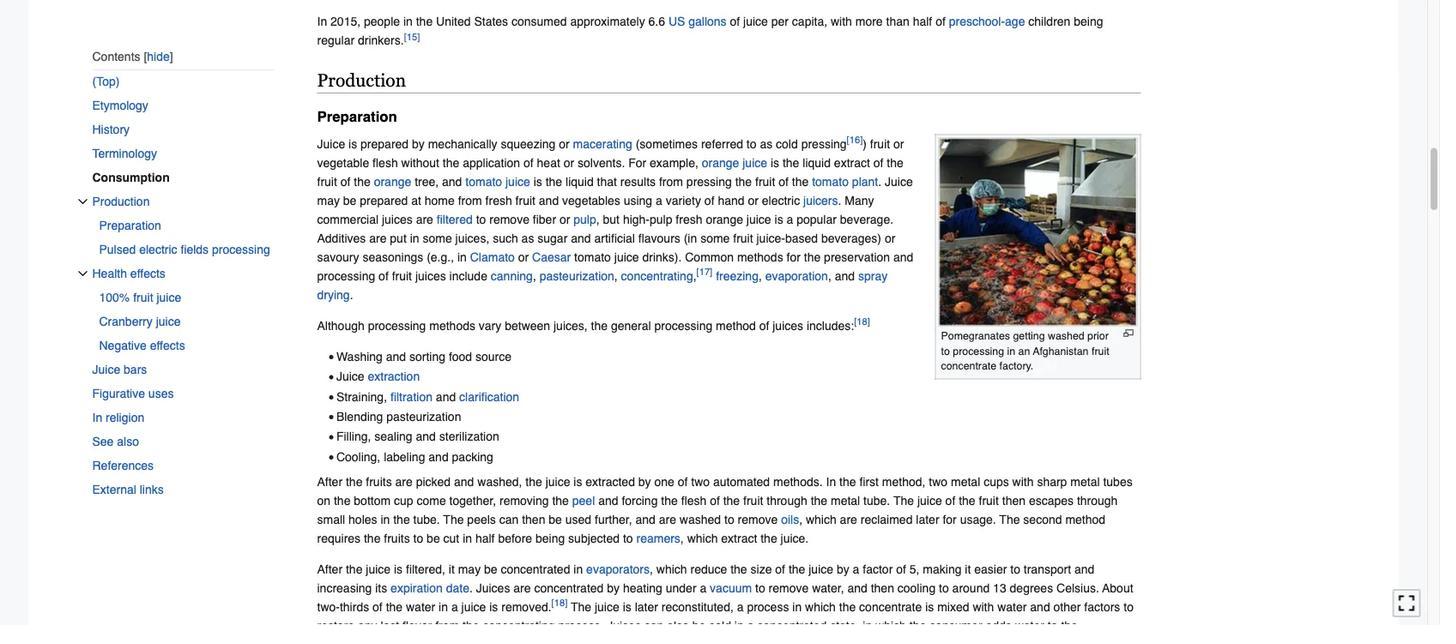 Task type: locate. For each thing, give the bounding box(es) containing it.
0 vertical spatial as
[[760, 137, 773, 151]]

1 vertical spatial effects
[[150, 339, 185, 353]]

1 two from the left
[[691, 476, 710, 489]]

orange juice
[[702, 156, 768, 170]]

of left preschool-
[[936, 15, 946, 29]]

1 some from the left
[[423, 232, 452, 246]]

0 horizontal spatial can
[[499, 513, 519, 527]]

1 horizontal spatial flesh
[[681, 495, 707, 508]]

fresh down tomato juice 'link'
[[486, 194, 512, 208]]

juice down method,
[[918, 495, 942, 508]]

1 horizontal spatial fresh
[[676, 213, 703, 227]]

flesh inside ) fruit or vegetable flesh without the application of heat or solvents. for example,
[[373, 156, 398, 170]]

1 vertical spatial [18]
[[552, 599, 568, 610]]

0 horizontal spatial production
[[92, 195, 150, 208]]

1 horizontal spatial preparation
[[317, 109, 397, 125]]

0 horizontal spatial juices,
[[456, 232, 490, 246]]

0 vertical spatial method
[[716, 319, 756, 333]]

is left removed. at the bottom
[[490, 601, 498, 615]]

juice bars
[[92, 363, 147, 377]]

juice
[[317, 137, 345, 151], [885, 175, 913, 189], [92, 363, 120, 377], [336, 370, 365, 384]]

which down water,
[[805, 601, 836, 615]]

0 vertical spatial pressing
[[802, 137, 847, 151]]

0 vertical spatial methods
[[737, 251, 784, 264]]

pulp inside , but high-pulp fresh orange juice is a popular beverage. additives are put in some juices, such as sugar and artificial flavours (in some fruit juice-based beverages) or savoury seasonings (e.g., in
[[650, 213, 673, 227]]

2 vertical spatial then
[[871, 582, 895, 596]]

0 vertical spatial [18] link
[[854, 318, 870, 328]]

health effects
[[92, 267, 166, 281]]

are inside , but high-pulp fresh orange juice is a popular beverage. additives are put in some juices, such as sugar and artificial flavours (in some fruit juice-based beverages) or savoury seasonings (e.g., in
[[369, 232, 387, 246]]

juice inside washing and sorting food source juice extraction straining, filtration and clarification blending pasteurization filling, sealing and sterilization cooling, labeling and packing
[[336, 370, 365, 384]]

0 vertical spatial flesh
[[373, 156, 398, 170]]

or up heat
[[559, 137, 570, 151]]

0 horizontal spatial pasteurization
[[387, 411, 461, 424]]

1 vertical spatial concentrate
[[860, 601, 922, 615]]

increasing
[[317, 582, 372, 596]]

being inside the , which are reclaimed later for usage. the second method requires the fruits to be cut in half before being subjected to
[[536, 532, 565, 546]]

or right )
[[894, 137, 904, 151]]

half right than
[[913, 15, 933, 29]]

with right "cups"
[[1013, 476, 1034, 489]]

1 horizontal spatial concentrating
[[621, 270, 693, 283]]

is inside , but high-pulp fresh orange juice is a popular beverage. additives are put in some juices, such as sugar and artificial flavours (in some fruit juice-based beverages) or savoury seasonings (e.g., in
[[775, 213, 784, 227]]

of up 'making'
[[946, 495, 956, 508]]

by down evaporators link
[[607, 582, 620, 596]]

fruit down automated
[[744, 495, 764, 508]]

0 horizontal spatial pressing
[[687, 175, 732, 189]]

is down heat
[[534, 175, 542, 189]]

0 horizontal spatial extract
[[721, 532, 758, 546]]

and inside ', which reduce the size of the juice by a factor of 5, making it easier to transport and increasing its'
[[1075, 563, 1095, 577]]

process.
[[558, 620, 604, 626]]

2 vertical spatial concentrated
[[758, 620, 827, 626]]

may inside . juice may be prepared at home from fresh fruit and vegetables using a variety of hand or electric
[[317, 194, 340, 208]]

drinks).
[[643, 251, 682, 264]]

juice up process.
[[595, 601, 620, 615]]

pulp
[[574, 213, 596, 227], [650, 213, 673, 227]]

later down heating
[[635, 601, 658, 615]]

a inside . juice may be prepared at home from fresh fruit and vegetables using a variety of hand or electric
[[656, 194, 663, 208]]

0 vertical spatial with
[[831, 15, 852, 29]]

0 horizontal spatial then
[[522, 513, 546, 527]]

consumption link
[[92, 166, 286, 190]]

1 vertical spatial also
[[667, 620, 689, 626]]

are up cup
[[395, 476, 413, 489]]

effects for negative effects
[[150, 339, 185, 353]]

juice inside . juice may be prepared at home from fresh fruit and vegetables using a variety of hand or electric
[[885, 175, 913, 189]]

1 horizontal spatial some
[[701, 232, 730, 246]]

processing inside pomegranates getting washed prior to processing in an afghanistan fruit concentrate factory.
[[953, 345, 1005, 358]]

from right the flavor on the left of page
[[435, 620, 460, 626]]

method inside the , which are reclaimed later for usage. the second method requires the fruits to be cut in half before being subjected to
[[1066, 513, 1106, 527]]

of up the , which are reclaimed later for usage. the second method requires the fruits to be cut in half before being subjected to
[[710, 495, 720, 508]]

1 horizontal spatial with
[[973, 601, 994, 615]]

be left cut
[[427, 532, 440, 546]]

as up clamato or caesar
[[522, 232, 534, 246]]

is the liquid extract of the fruit of the
[[317, 156, 904, 189]]

1 horizontal spatial in
[[317, 15, 327, 29]]

1 vertical spatial methods
[[429, 319, 476, 333]]

2 vertical spatial remove
[[769, 582, 809, 596]]

remove
[[490, 213, 530, 227], [738, 513, 778, 527], [769, 582, 809, 596]]

washing and sorting food source juice extraction straining, filtration and clarification blending pasteurization filling, sealing and sterilization cooling, labeling and packing
[[336, 350, 520, 465]]

prior
[[1088, 331, 1109, 343]]

filtration
[[391, 391, 433, 404]]

it up date
[[449, 563, 455, 577]]

history
[[92, 123, 130, 136]]

reamers link
[[637, 532, 681, 546]]

prepared down orange link
[[360, 194, 408, 208]]

juice right the plant
[[885, 175, 913, 189]]

holes
[[349, 513, 377, 527]]

tube.
[[864, 495, 891, 508], [413, 513, 440, 527]]

0 vertical spatial being
[[1074, 15, 1104, 29]]

the inside the juice is later reconstituted, a process in which the concentrate is mixed with water and other factors to restore any lost flavor from the concentrating process. juices can also be sold in a concentrated state, in which the consumer adds water to th
[[571, 601, 592, 615]]

[18] inside although processing methods vary between juices, the general processing method of juices includes: [18]
[[854, 318, 870, 328]]

evaporation
[[766, 270, 828, 283]]

pasteurization
[[540, 270, 615, 283], [387, 411, 461, 424]]

1 vertical spatial production
[[92, 195, 150, 208]]

flesh inside and forcing the flesh of the fruit through the metal tube. the juice of the fruit then escapes through small holes in the tube. the peels can then be used further, and are washed to remove
[[681, 495, 707, 508]]

metal down the first
[[831, 495, 860, 508]]

second
[[1024, 513, 1062, 527]]

juice down health effects link
[[157, 291, 181, 305]]

tomato
[[466, 175, 502, 189], [812, 175, 849, 189], [574, 251, 611, 264]]

or inside , but high-pulp fresh orange juice is a popular beverage. additives are put in some juices, such as sugar and artificial flavours (in some fruit juice-based beverages) or savoury seasonings (e.g., in
[[885, 232, 896, 246]]

concentrating inside the juice is later reconstituted, a process in which the concentrate is mixed with water and other factors to restore any lost flavor from the concentrating process. juices can also be sold in a concentrated state, in which the consumer adds water to th
[[483, 620, 555, 626]]

filtered to remove fiber or pulp
[[437, 213, 596, 227]]

1 horizontal spatial pulp
[[650, 213, 673, 227]]

methods inside although processing methods vary between juices, the general processing method of juices includes: [18]
[[429, 319, 476, 333]]

for up the evaporation "link"
[[787, 251, 801, 264]]

pasteurization inside washing and sorting food source juice extraction straining, filtration and clarification blending pasteurization filling, sealing and sterilization cooling, labeling and packing
[[387, 411, 461, 424]]

approximately
[[570, 15, 645, 29]]

the right usage.
[[1000, 513, 1020, 527]]

a inside , but high-pulp fresh orange juice is a popular beverage. additives are put in some juices, such as sugar and artificial flavours (in some fruit juice-based beverages) or savoury seasonings (e.g., in
[[787, 213, 794, 227]]

half inside the , which are reclaimed later for usage. the second method requires the fruits to be cut in half before being subjected to
[[476, 532, 495, 546]]

an
[[1019, 345, 1031, 358]]

tomato up the "juicers"
[[812, 175, 849, 189]]

[18] link
[[854, 318, 870, 328], [552, 599, 568, 610]]

us gallons link
[[669, 15, 727, 29]]

in right sold
[[735, 620, 744, 626]]

is down cold
[[771, 156, 780, 170]]

0 horizontal spatial [18] link
[[552, 599, 568, 610]]

tube. down the first
[[864, 495, 891, 508]]

of
[[730, 15, 740, 29], [936, 15, 946, 29], [524, 156, 534, 170], [874, 156, 884, 170], [341, 175, 351, 189], [779, 175, 789, 189], [705, 194, 715, 208], [379, 270, 389, 283], [760, 319, 770, 333], [678, 476, 688, 489], [710, 495, 720, 508], [946, 495, 956, 508], [776, 563, 786, 577], [897, 563, 907, 577], [373, 601, 383, 615]]

macerating
[[573, 137, 633, 151]]

and inside "after the fruits are picked and washed, the juice is extracted by one of two automated methods. in the first method, two metal cups with sharp metal tubes on the bottom cup come together, removing the"
[[454, 476, 474, 489]]

of left hand
[[705, 194, 715, 208]]

put
[[390, 232, 407, 246]]

. inside . juice may be prepared at home from fresh fruit and vegetables using a variety of hand or electric
[[878, 175, 882, 189]]

1 horizontal spatial can
[[645, 620, 664, 626]]

concentrate down pomegranates
[[941, 360, 997, 373]]

as inside juice is prepared by mechanically squeezing or macerating (sometimes referred to as cold pressing [16]
[[760, 137, 773, 151]]

concentrating down removed. at the bottom
[[483, 620, 555, 626]]

and up picked
[[429, 451, 449, 465]]

before
[[498, 532, 532, 546]]

as inside , but high-pulp fresh orange juice is a popular beverage. additives are put in some juices, such as sugar and artificial flavours (in some fruit juice-based beverages) or savoury seasonings (e.g., in
[[522, 232, 534, 246]]

the juice is later reconstituted, a process in which the concentrate is mixed with water and other factors to restore any lost flavor from the concentrating process. juices can also be sold in a concentrated state, in which the consumer adds water to th
[[317, 601, 1134, 626]]

to up orange juice link
[[747, 137, 757, 151]]

in up include at top
[[458, 251, 467, 264]]

. for . juice may be prepared at home from fresh fruit and vegetables using a variety of hand or electric
[[878, 175, 882, 189]]

and down forcing
[[636, 513, 656, 527]]

to inside and forcing the flesh of the fruit through the metal tube. the juice of the fruit then escapes through small holes in the tube. the peels can then be used further, and are washed to remove
[[725, 513, 735, 527]]

etymology
[[92, 99, 148, 112]]

1 horizontal spatial [18] link
[[854, 318, 870, 328]]

for for methods
[[787, 251, 801, 264]]

be up commercial
[[343, 194, 357, 208]]

concentrate inside pomegranates getting washed prior to processing in an afghanistan fruit concentrate factory.
[[941, 360, 997, 373]]

1 horizontal spatial electric
[[762, 194, 800, 208]]

0 horizontal spatial for
[[787, 251, 801, 264]]

together,
[[450, 495, 496, 508]]

0 vertical spatial juices
[[382, 213, 413, 227]]

on
[[317, 495, 331, 508]]

1 vertical spatial later
[[635, 601, 658, 615]]

see
[[92, 435, 114, 449]]

a inside the to remove water, and then cooling to around 13 degrees celsius. about two-thirds of the water in a juice is removed.
[[452, 601, 458, 615]]

1 vertical spatial liquid
[[566, 175, 594, 189]]

home
[[425, 194, 455, 208]]

(e.g.,
[[427, 251, 454, 264]]

0 horizontal spatial half
[[476, 532, 495, 546]]

are down at
[[416, 213, 433, 227]]

flesh
[[373, 156, 398, 170], [681, 495, 707, 508]]

through down tubes
[[1077, 495, 1118, 508]]

juice down washing
[[336, 370, 365, 384]]

1 through from the left
[[767, 495, 808, 508]]

1 horizontal spatial being
[[1074, 15, 1104, 29]]

canning link
[[491, 270, 533, 283]]

which
[[806, 513, 837, 527], [687, 532, 718, 546], [657, 563, 687, 577], [805, 601, 836, 615], [876, 620, 907, 626]]

cranberry juice
[[99, 315, 181, 329]]

and right filtration link
[[436, 391, 456, 404]]

extract for the
[[721, 532, 758, 546]]

1 horizontal spatial method
[[1066, 513, 1106, 527]]

and down extracted
[[599, 495, 619, 508]]

us
[[669, 15, 685, 29]]

0 horizontal spatial fresh
[[486, 194, 512, 208]]

1 after from the top
[[317, 476, 343, 489]]

1 horizontal spatial production
[[317, 70, 406, 91]]

by
[[412, 137, 425, 151], [639, 476, 651, 489], [837, 563, 850, 577], [607, 582, 620, 596]]

0 vertical spatial orange
[[702, 156, 740, 170]]

easier
[[975, 563, 1007, 577]]

0 vertical spatial [18]
[[854, 318, 870, 328]]

being right before
[[536, 532, 565, 546]]

in right process
[[793, 601, 802, 615]]

juice inside juice is prepared by mechanically squeezing or macerating (sometimes referred to as cold pressing [16]
[[317, 137, 345, 151]]

1 vertical spatial juices,
[[554, 319, 588, 333]]

juice up juice-
[[747, 213, 772, 227]]

juice inside ', which reduce the size of the juice by a factor of 5, making it easier to transport and increasing its'
[[809, 563, 834, 577]]

as left cold
[[760, 137, 773, 151]]

in for in religion
[[92, 411, 102, 425]]

0 vertical spatial concentrating
[[621, 270, 693, 283]]

a inside ', which reduce the size of the juice by a factor of 5, making it easier to transport and increasing its'
[[853, 563, 860, 577]]

0 vertical spatial extract
[[834, 156, 870, 170]]

tube. down come
[[413, 513, 440, 527]]

packing
[[452, 451, 494, 465]]

0 vertical spatial fruits
[[366, 476, 392, 489]]

evaporation link
[[766, 270, 828, 283]]

juice inside the to remove water, and then cooling to around 13 degrees celsius. about two-thirds of the water in a juice is removed.
[[462, 601, 486, 615]]

0 vertical spatial later
[[916, 513, 940, 527]]

1 vertical spatial pasteurization
[[387, 411, 461, 424]]

of inside the to remove water, and then cooling to around 13 degrees celsius. about two-thirds of the water in a juice is removed.
[[373, 601, 383, 615]]

preparation up the vegetable
[[317, 109, 397, 125]]

by inside juice is prepared by mechanically squeezing or macerating (sometimes referred to as cold pressing [16]
[[412, 137, 425, 151]]

processing down savoury
[[317, 270, 375, 283]]

processing inside tomato juice drinks). common methods for the preservation and processing of fruit juices include
[[317, 270, 375, 283]]

fruit
[[870, 137, 890, 151], [317, 175, 337, 189], [756, 175, 776, 189], [516, 194, 536, 208], [733, 232, 753, 246], [392, 270, 412, 283], [133, 291, 153, 305], [1092, 345, 1110, 358], [744, 495, 764, 508], [979, 495, 999, 508]]

x small image for health effects
[[78, 269, 88, 279]]

about
[[1103, 582, 1134, 596]]

water up the flavor on the left of page
[[406, 601, 435, 615]]

. inside . many commercial juices are
[[838, 194, 842, 208]]

. juice may be prepared at home from fresh fruit and vegetables using a variety of hand or electric
[[317, 175, 913, 208]]

canning
[[491, 270, 533, 283]]

removed.
[[502, 601, 552, 615]]

1 vertical spatial prepared
[[360, 194, 408, 208]]

pressing up hand
[[687, 175, 732, 189]]

concentrating inside canning , pasteurization , concentrating , [17] freezing , evaporation , and
[[621, 270, 693, 283]]

vacuum link
[[710, 582, 752, 596]]

2 through from the left
[[1077, 495, 1118, 508]]

mechanically
[[428, 137, 498, 151]]

[18] down expiration date . juices are concentrated by heating under a vacuum
[[552, 599, 568, 610]]

macerating link
[[573, 137, 633, 151]]

2 vertical spatial juices
[[773, 319, 804, 333]]

fruit up filtered to remove fiber or pulp
[[516, 194, 536, 208]]

0 horizontal spatial washed
[[680, 513, 721, 527]]

the inside tomato juice drinks). common methods for the preservation and processing of fruit juices include
[[804, 251, 821, 264]]

0 horizontal spatial pulp
[[574, 213, 596, 227]]

concentrated
[[501, 563, 570, 577], [534, 582, 604, 596], [758, 620, 827, 626]]

are up reamers
[[659, 513, 677, 527]]

0 horizontal spatial flesh
[[373, 156, 398, 170]]

100% fruit juice link
[[99, 286, 274, 310]]

0 horizontal spatial may
[[317, 194, 340, 208]]

0 vertical spatial effects
[[130, 267, 166, 281]]

a left factor on the bottom right
[[853, 563, 860, 577]]

1 vertical spatial method
[[1066, 513, 1106, 527]]

extract down and forcing the flesh of the fruit through the metal tube. the juice of the fruit then escapes through small holes in the tube. the peels can then be used further, and are washed to remove
[[721, 532, 758, 546]]

juice up removing
[[546, 476, 570, 489]]

(in
[[684, 232, 697, 246]]

juice inside and forcing the flesh of the fruit through the metal tube. the juice of the fruit then escapes through small holes in the tube. the peels can then be used further, and are washed to remove
[[918, 495, 942, 508]]

in right holes
[[381, 513, 390, 527]]

electric up juice-
[[762, 194, 800, 208]]

1 vertical spatial concentrated
[[534, 582, 604, 596]]

concentrate inside the juice is later reconstituted, a process in which the concentrate is mixed with water and other factors to restore any lost flavor from the concentrating process. juices can also be sold in a concentrated state, in which the consumer adds water to th
[[860, 601, 922, 615]]

2 vertical spatial from
[[435, 620, 460, 626]]

0 horizontal spatial liquid
[[566, 175, 594, 189]]

after up increasing
[[317, 563, 343, 577]]

popular
[[797, 213, 837, 227]]

to inside pomegranates getting washed prior to processing in an afghanistan fruit concentrate factory.
[[941, 345, 950, 358]]

are inside and forcing the flesh of the fruit through the metal tube. the juice of the fruit then escapes through small holes in the tube. the peels can then be used further, and are washed to remove
[[659, 513, 677, 527]]

of inside ) fruit or vegetable flesh without the application of heat or solvents. for example,
[[524, 156, 534, 170]]

0 vertical spatial fresh
[[486, 194, 512, 208]]

is inside is the liquid extract of the fruit of the
[[771, 156, 780, 170]]

0 horizontal spatial in
[[92, 411, 102, 425]]

are left reclaimed
[[840, 513, 858, 527]]

1 horizontal spatial juices
[[415, 270, 446, 283]]

some up common
[[701, 232, 730, 246]]

fruit inside ) fruit or vegetable flesh without the application of heat or solvents. for example,
[[870, 137, 890, 151]]

concentrate for factory.
[[941, 360, 997, 373]]

2 after from the top
[[317, 563, 343, 577]]

1 vertical spatial fruits
[[384, 532, 410, 546]]

general
[[611, 319, 651, 333]]

remove up process
[[769, 582, 809, 596]]

1 horizontal spatial pressing
[[802, 137, 847, 151]]

pulp down "vegetables"
[[574, 213, 596, 227]]

water inside the to remove water, and then cooling to around 13 degrees celsius. about two-thirds of the water in a juice is removed.
[[406, 601, 435, 615]]

1 vertical spatial remove
[[738, 513, 778, 527]]

fruit inside is the liquid extract of the fruit of the
[[317, 175, 337, 189]]

1 vertical spatial juices
[[607, 620, 641, 626]]

1 vertical spatial orange
[[374, 175, 411, 189]]

straining,
[[336, 391, 387, 404]]

requires
[[317, 532, 361, 546]]

0 vertical spatial electric
[[762, 194, 800, 208]]

concentrate down cooling
[[860, 601, 922, 615]]

from inside . juice may be prepared at home from fresh fruit and vegetables using a variety of hand or electric
[[458, 194, 482, 208]]

may up commercial
[[317, 194, 340, 208]]

negative effects
[[99, 339, 185, 353]]

by inside ', which reduce the size of the juice by a factor of 5, making it easier to transport and increasing its'
[[837, 563, 850, 577]]

2 vertical spatial with
[[973, 601, 994, 615]]

0 horizontal spatial electric
[[139, 243, 177, 257]]

figurative uses
[[92, 387, 174, 401]]

2 vertical spatial orange
[[706, 213, 743, 227]]

electric
[[762, 194, 800, 208], [139, 243, 177, 257]]

extract for of
[[834, 156, 870, 170]]

which inside the , which are reclaimed later for usage. the second method requires the fruits to be cut in half before being subjected to
[[806, 513, 837, 527]]

2 x small image from the top
[[78, 269, 88, 279]]

1 x small image from the top
[[78, 196, 88, 207]]

2 pulp from the left
[[650, 213, 673, 227]]

flesh up orange link
[[373, 156, 398, 170]]

2 some from the left
[[701, 232, 730, 246]]

after for after the fruits are picked and washed, the juice is extracted by one of two automated methods. in the first method, two metal cups with sharp metal tubes on the bottom cup come together, removing the
[[317, 476, 343, 489]]

. for .
[[350, 289, 353, 302]]

in inside the to remove water, and then cooling to around 13 degrees celsius. about two-thirds of the water in a juice is removed.
[[439, 601, 448, 615]]

one
[[655, 476, 675, 489]]

. for . many commercial juices are
[[838, 194, 842, 208]]

orange inside , but high-pulp fresh orange juice is a popular beverage. additives are put in some juices, such as sugar and artificial flavours (in some fruit juice-based beverages) or savoury seasonings (e.g., in
[[706, 213, 743, 227]]

negative
[[99, 339, 147, 353]]

2 it from the left
[[965, 563, 971, 577]]

, inside , but high-pulp fresh orange juice is a popular beverage. additives are put in some juices, such as sugar and artificial flavours (in some fruit juice-based beverages) or savoury seasonings (e.g., in
[[596, 213, 600, 227]]

1 vertical spatial pressing
[[687, 175, 732, 189]]

later inside the juice is later reconstituted, a process in which the concentrate is mixed with water and other factors to restore any lost flavor from the concentrating process. juices can also be sold in a concentrated state, in which the consumer adds water to th
[[635, 601, 658, 615]]

fresh
[[486, 194, 512, 208], [676, 213, 703, 227]]

juice up water,
[[809, 563, 834, 577]]

1 vertical spatial for
[[943, 513, 957, 527]]

vacuum
[[710, 582, 752, 596]]

1 vertical spatial with
[[1013, 476, 1034, 489]]

0 horizontal spatial methods
[[429, 319, 476, 333]]

evaporators link
[[586, 563, 650, 577]]

0 horizontal spatial some
[[423, 232, 452, 246]]

2 horizontal spatial with
[[1013, 476, 1034, 489]]

can down heating
[[645, 620, 664, 626]]

1 vertical spatial can
[[645, 620, 664, 626]]

can inside the juice is later reconstituted, a process in which the concentrate is mixed with water and other factors to restore any lost flavor from the concentrating process. juices can also be sold in a concentrated state, in which the consumer adds water to th
[[645, 620, 664, 626]]

and up labeling
[[416, 431, 436, 444]]

1 vertical spatial juices
[[415, 270, 446, 283]]

1 horizontal spatial metal
[[951, 476, 981, 489]]

0 vertical spatial preparation
[[317, 109, 397, 125]]

fruit down the vegetable
[[317, 175, 337, 189]]

also inside the juice is later reconstituted, a process in which the concentrate is mixed with water and other factors to restore any lost flavor from the concentrating process. juices can also be sold in a concentrated state, in which the consumer adds water to th
[[667, 620, 689, 626]]

1 horizontal spatial tube.
[[864, 495, 891, 508]]

by up water,
[[837, 563, 850, 577]]

which inside ', which reduce the size of the juice by a factor of 5, making it easier to transport and increasing its'
[[657, 563, 687, 577]]

in
[[317, 15, 327, 29], [92, 411, 102, 425], [826, 476, 836, 489]]

method for processing
[[716, 319, 756, 333]]

1 horizontal spatial then
[[871, 582, 895, 596]]

references
[[92, 459, 154, 473]]

in up the see
[[92, 411, 102, 425]]

0 horizontal spatial later
[[635, 601, 658, 615]]

1 horizontal spatial pasteurization
[[540, 270, 615, 283]]

with inside the juice is later reconstituted, a process in which the concentrate is mixed with water and other factors to restore any lost flavor from the concentrating process. juices can also be sold in a concentrated state, in which the consumer adds water to th
[[973, 601, 994, 615]]

afghanistan
[[1033, 345, 1089, 358]]

pulsed
[[99, 243, 136, 257]]

and down degrees
[[1031, 601, 1051, 615]]

after inside "after the fruits are picked and washed, the juice is extracted by one of two automated methods. in the first method, two metal cups with sharp metal tubes on the bottom cup come together, removing the"
[[317, 476, 343, 489]]

0 horizontal spatial tube.
[[413, 513, 440, 527]]

to
[[747, 137, 757, 151], [476, 213, 486, 227], [941, 345, 950, 358], [725, 513, 735, 527], [413, 532, 423, 546], [623, 532, 633, 546], [1011, 563, 1021, 577], [756, 582, 766, 596], [939, 582, 949, 596], [1124, 601, 1134, 615], [1048, 620, 1058, 626]]

it inside ', which reduce the size of the juice by a factor of 5, making it easier to transport and increasing its'
[[965, 563, 971, 577]]

method for second
[[1066, 513, 1106, 527]]

the up cut
[[443, 513, 464, 527]]

0 horizontal spatial it
[[449, 563, 455, 577]]

for for later
[[943, 513, 957, 527]]

x small image
[[78, 196, 88, 207], [78, 269, 88, 279]]

be left used
[[549, 513, 562, 527]]

and down preservation
[[835, 270, 855, 283]]

0 vertical spatial then
[[1003, 495, 1026, 508]]

[18] down the spray
[[854, 318, 870, 328]]

extract
[[834, 156, 870, 170], [721, 532, 758, 546]]

that
[[597, 175, 617, 189]]

age
[[1005, 15, 1026, 29]]

pasteurization down caesar
[[540, 270, 615, 283]]

after the juice is filtered, it may be concentrated in evaporators
[[317, 563, 650, 577]]

)
[[863, 137, 867, 151]]

flesh up the , which are reclaimed later for usage. the second method requires the fruits to be cut in half before being subjected to
[[681, 495, 707, 508]]

commercial
[[317, 213, 379, 227]]

and up celsius.
[[1075, 563, 1095, 577]]

methods inside tomato juice drinks). common methods for the preservation and processing of fruit juices include
[[737, 251, 784, 264]]

0 horizontal spatial [18]
[[552, 599, 568, 610]]

1 horizontal spatial liquid
[[803, 156, 831, 170]]

a up based
[[787, 213, 794, 227]]

1 vertical spatial fresh
[[676, 213, 703, 227]]

in up regular
[[317, 15, 327, 29]]

pressing right cold
[[802, 137, 847, 151]]

0 vertical spatial concentrated
[[501, 563, 570, 577]]

0 vertical spatial also
[[117, 435, 139, 449]]

2 horizontal spatial then
[[1003, 495, 1026, 508]]

later
[[916, 513, 940, 527], [635, 601, 658, 615]]

prepared inside . juice may be prepared at home from fresh fruit and vegetables using a variety of hand or electric
[[360, 194, 408, 208]]



Task type: describe. For each thing, give the bounding box(es) containing it.
then inside the to remove water, and then cooling to around 13 degrees celsius. about two-thirds of the water in a juice is removed.
[[871, 582, 895, 596]]

and inside . juice may be prepared at home from fresh fruit and vegetables using a variety of hand or electric
[[539, 194, 559, 208]]

links
[[140, 483, 164, 497]]

factory.
[[1000, 360, 1034, 373]]

is down cooling
[[926, 601, 934, 615]]

for
[[629, 156, 647, 170]]

orange for orange tree, and tomato juice is the liquid that results from pressing the fruit of the tomato plant
[[374, 175, 411, 189]]

to down "about"
[[1124, 601, 1134, 615]]

preschool-age link
[[949, 15, 1026, 29]]

electric inside . juice may be prepared at home from fresh fruit and vegetables using a variety of hand or electric
[[762, 194, 800, 208]]

contents hide
[[92, 49, 170, 63]]

but
[[603, 213, 620, 227]]

later inside the , which are reclaimed later for usage. the second method requires the fruits to be cut in half before being subjected to
[[916, 513, 940, 527]]

1 it from the left
[[449, 563, 455, 577]]

is inside the to remove water, and then cooling to around 13 degrees celsius. about two-thirds of the water in a juice is removed.
[[490, 601, 498, 615]]

of up the plant
[[874, 156, 884, 170]]

tomato plant link
[[812, 175, 878, 189]]

x small image for production
[[78, 196, 88, 207]]

1 pulp from the left
[[574, 213, 596, 227]]

juice inside tomato juice drinks). common methods for the preservation and processing of fruit juices include
[[615, 251, 639, 264]]

in religion link
[[92, 406, 274, 430]]

the inside the , which are reclaimed later for usage. the second method requires the fruits to be cut in half before being subjected to
[[1000, 513, 1020, 527]]

states
[[474, 15, 508, 29]]

juice is prepared by mechanically squeezing or macerating (sometimes referred to as cold pressing [16]
[[317, 136, 863, 151]]

external links link
[[92, 478, 274, 502]]

pasteurization inside canning , pasteurization , concentrating , [17] freezing , evaporation , and
[[540, 270, 615, 283]]

0 horizontal spatial juices
[[476, 582, 510, 596]]

its
[[375, 582, 387, 596]]

removing
[[500, 495, 549, 508]]

thirds
[[340, 601, 369, 615]]

prepared inside juice is prepared by mechanically squeezing or macerating (sometimes referred to as cold pressing [16]
[[361, 137, 409, 151]]

and inside the to remove water, and then cooling to around 13 degrees celsius. about two-thirds of the water in a juice is removed.
[[848, 582, 868, 596]]

or inside juice is prepared by mechanically squeezing or macerating (sometimes referred to as cold pressing [16]
[[559, 137, 570, 151]]

of inside tomato juice drinks). common methods for the preservation and processing of fruit juices include
[[379, 270, 389, 283]]

juice up figurative
[[92, 363, 120, 377]]

more
[[856, 15, 883, 29]]

vary
[[479, 319, 502, 333]]

juices inside the juice is later reconstituted, a process in which the concentrate is mixed with water and other factors to restore any lost flavor from the concentrating process. juices can also be sold in a concentrated state, in which the consumer adds water to th
[[607, 620, 641, 626]]

in inside "after the fruits are picked and washed, the juice is extracted by one of two automated methods. in the first method, two metal cups with sharp metal tubes on the bottom cup come together, removing the"
[[826, 476, 836, 489]]

juice down referred on the top of page
[[743, 156, 768, 170]]

0 horizontal spatial tomato
[[466, 175, 502, 189]]

fruits inside "after the fruits are picked and washed, the juice is extracted by one of two automated methods. in the first method, two metal cups with sharp metal tubes on the bottom cup come together, removing the"
[[366, 476, 392, 489]]

or inside . juice may be prepared at home from fresh fruit and vegetables using a variety of hand or electric
[[748, 194, 759, 208]]

2 horizontal spatial tomato
[[812, 175, 849, 189]]

terminology
[[92, 147, 157, 160]]

of inside although processing methods vary between juices, the general processing method of juices includes: [18]
[[760, 319, 770, 333]]

and inside tomato juice drinks). common methods for the preservation and processing of fruit juices include
[[894, 251, 914, 264]]

to down 'making'
[[939, 582, 949, 596]]

to inside ', which reduce the size of the juice by a factor of 5, making it easier to transport and increasing its'
[[1011, 563, 1021, 577]]

history link
[[92, 117, 274, 142]]

juice down 100% fruit juice link at the left of page
[[156, 315, 181, 329]]

plant
[[852, 175, 878, 189]]

orange for orange juice
[[702, 156, 740, 170]]

juicers
[[804, 194, 838, 208]]

caesar
[[532, 251, 571, 264]]

0 horizontal spatial preparation
[[99, 219, 161, 233]]

fruit inside . juice may be prepared at home from fresh fruit and vegetables using a variety of hand or electric
[[516, 194, 536, 208]]

and up home
[[442, 175, 462, 189]]

in up [15]
[[403, 15, 413, 29]]

fullscreen image
[[1399, 595, 1416, 613]]

per
[[772, 15, 789, 29]]

which up reduce
[[687, 532, 718, 546]]

fruit down "cups"
[[979, 495, 999, 508]]

expiration date link
[[391, 582, 470, 596]]

is down heating
[[623, 601, 632, 615]]

is up expiration
[[394, 563, 403, 577]]

remove inside and forcing the flesh of the fruit through the metal tube. the juice of the fruit then escapes through small holes in the tube. the peels can then be used further, and are washed to remove
[[738, 513, 778, 527]]

in right state,
[[863, 620, 872, 626]]

people
[[364, 15, 400, 29]]

to inside juice is prepared by mechanically squeezing or macerating (sometimes referred to as cold pressing [16]
[[747, 137, 757, 151]]

filtered
[[437, 213, 473, 227]]

adds
[[986, 620, 1012, 626]]

to up "filtered,"
[[413, 532, 423, 546]]

sorting
[[410, 350, 446, 364]]

of down cold
[[779, 175, 789, 189]]

processing down canning , pasteurization , concentrating , [17] freezing , evaporation , and
[[655, 319, 713, 333]]

beverages)
[[822, 232, 882, 246]]

juice inside , but high-pulp fresh orange juice is a popular beverage. additives are put in some juices, such as sugar and artificial flavours (in some fruit juice-based beverages) or savoury seasonings (e.g., in
[[747, 213, 772, 227]]

juice up its
[[366, 563, 391, 577]]

be inside the juice is later reconstituted, a process in which the concentrate is mixed with water and other factors to restore any lost flavor from the concentrating process. juices can also be sold in a concentrated state, in which the consumer adds water to th
[[693, 620, 706, 626]]

1 vertical spatial may
[[458, 563, 481, 577]]

from inside the juice is later reconstituted, a process in which the concentrate is mixed with water and other factors to restore any lost flavor from the concentrating process. juices can also be sold in a concentrated state, in which the consumer adds water to th
[[435, 620, 460, 626]]

washed inside pomegranates getting washed prior to processing in an afghanistan fruit concentrate factory.
[[1048, 331, 1085, 343]]

to down size
[[756, 582, 766, 596]]

washing
[[336, 350, 383, 364]]

small
[[317, 513, 345, 527]]

clarification
[[459, 391, 520, 404]]

savoury
[[317, 251, 359, 264]]

after the fruits are picked and washed, the juice is extracted by one of two automated methods. in the first method, two metal cups with sharp metal tubes on the bottom cup come together, removing the
[[317, 476, 1133, 508]]

juices inside although processing methods vary between juices, the general processing method of juices includes: [18]
[[773, 319, 804, 333]]

1 vertical spatial tube.
[[413, 513, 440, 527]]

production link
[[92, 190, 274, 214]]

of right the gallons
[[730, 15, 740, 29]]

although processing methods vary between juices, the general processing method of juices includes: [18]
[[317, 318, 870, 333]]

state,
[[830, 620, 860, 626]]

juice inside "after the fruits are picked and washed, the juice is extracted by one of two automated methods. in the first method, two metal cups with sharp metal tubes on the bottom cup come together, removing the"
[[546, 476, 570, 489]]

can inside and forcing the flesh of the fruit through the metal tube. the juice of the fruit then escapes through small holes in the tube. the peels can then be used further, and are washed to remove
[[499, 513, 519, 527]]

terminology link
[[92, 142, 274, 166]]

fruit down orange juice
[[756, 175, 776, 189]]

be inside . juice may be prepared at home from fresh fruit and vegetables using a variety of hand or electric
[[343, 194, 357, 208]]

first
[[860, 476, 879, 489]]

date
[[446, 582, 470, 596]]

includes:
[[807, 319, 854, 333]]

are inside "after the fruits are picked and washed, the juice is extracted by one of two automated methods. in the first method, two metal cups with sharp metal tubes on the bottom cup come together, removing the"
[[395, 476, 413, 489]]

factors
[[1085, 601, 1121, 615]]

effects for health effects
[[130, 267, 166, 281]]

factor
[[863, 563, 893, 577]]

are up removed. at the bottom
[[514, 582, 531, 596]]

a down process
[[747, 620, 754, 626]]

in inside pomegranates getting washed prior to processing in an afghanistan fruit concentrate factory.
[[1008, 345, 1016, 358]]

reamers , which extract the juice.
[[637, 532, 809, 546]]

the inside ) fruit or vegetable flesh without the application of heat or solvents. for example,
[[443, 156, 460, 170]]

1 vertical spatial [18] link
[[552, 599, 568, 610]]

clamato
[[470, 251, 515, 264]]

0 vertical spatial remove
[[490, 213, 530, 227]]

are inside the , which are reclaimed later for usage. the second method requires the fruits to be cut in half before being subjected to
[[840, 513, 858, 527]]

peel
[[572, 495, 595, 508]]

liquid inside is the liquid extract of the fruit of the
[[803, 156, 831, 170]]

results
[[621, 175, 656, 189]]

and up extraction link
[[386, 350, 406, 364]]

fruit inside pomegranates getting washed prior to processing in an afghanistan fruit concentrate factory.
[[1092, 345, 1110, 358]]

of down the vegetable
[[341, 175, 351, 189]]

of inside . juice may be prepared at home from fresh fruit and vegetables using a variety of hand or electric
[[705, 194, 715, 208]]

or left pulp link
[[560, 213, 570, 227]]

, but high-pulp fresh orange juice is a popular beverage. additives are put in some juices, such as sugar and artificial flavours (in some fruit juice-based beverages) or savoury seasonings (e.g., in
[[317, 213, 896, 264]]

pressing inside juice is prepared by mechanically squeezing or macerating (sometimes referred to as cold pressing [16]
[[802, 137, 847, 151]]

and inside canning , pasteurization , concentrating , [17] freezing , evaporation , and
[[835, 270, 855, 283]]

cranberry juice link
[[99, 310, 274, 334]]

juices, inside although processing methods vary between juices, the general processing method of juices includes: [18]
[[554, 319, 588, 333]]

drying
[[317, 289, 350, 302]]

heating
[[623, 582, 663, 596]]

to down other
[[1048, 620, 1058, 626]]

are inside . many commercial juices are
[[416, 213, 433, 227]]

fruit inside tomato juice drinks). common methods for the preservation and processing of fruit juices include
[[392, 270, 412, 283]]

be inside and forcing the flesh of the fruit through the metal tube. the juice of the fruit then escapes through small holes in the tube. the peels can then be used further, and are washed to remove
[[549, 513, 562, 527]]

washed inside and forcing the flesh of the fruit through the metal tube. the juice of the fruit then escapes through small holes in the tube. the peels can then be used further, and are washed to remove
[[680, 513, 721, 527]]

(top) link
[[92, 69, 274, 93]]

being inside children being regular drinkers.
[[1074, 15, 1104, 29]]

application
[[463, 156, 520, 170]]

juice down application
[[506, 175, 530, 189]]

of right size
[[776, 563, 786, 577]]

filling,
[[336, 431, 371, 444]]

1 horizontal spatial half
[[913, 15, 933, 29]]

of inside "after the fruits are picked and washed, the juice is extracted by one of two automated methods. in the first method, two metal cups with sharp metal tubes on the bottom cup come together, removing the"
[[678, 476, 688, 489]]

concentrated inside the juice is later reconstituted, a process in which the concentrate is mixed with water and other factors to restore any lost flavor from the concentrating process. juices can also be sold in a concentrated state, in which the consumer adds water to th
[[758, 620, 827, 626]]

to down further,
[[623, 532, 633, 546]]

canning , pasteurization , concentrating , [17] freezing , evaporation , and
[[491, 268, 859, 283]]

orange tree, and tomato juice is the liquid that results from pressing the fruit of the tomato plant
[[374, 175, 878, 189]]

at
[[411, 194, 421, 208]]

in 2015, people in the united states consumed approximately 6.6 us gallons of juice per capita, with more than half of preschool-age
[[317, 15, 1026, 29]]

2 two from the left
[[929, 476, 948, 489]]

which down cooling
[[876, 620, 907, 626]]

juices inside tomato juice drinks). common methods for the preservation and processing of fruit juices include
[[415, 270, 446, 283]]

a down vacuum link
[[737, 601, 744, 615]]

and inside , but high-pulp fresh orange juice is a popular beverage. additives are put in some juices, such as sugar and artificial flavours (in some fruit juice-based beverages) or savoury seasonings (e.g., in
[[571, 232, 591, 246]]

the inside the , which are reclaimed later for usage. the second method requires the fruits to be cut in half before being subjected to
[[364, 532, 381, 546]]

a up reconstituted,
[[700, 582, 707, 596]]

variety
[[666, 194, 701, 208]]

juices, inside , but high-pulp fresh orange juice is a popular beverage. additives are put in some juices, such as sugar and artificial flavours (in some fruit juice-based beverages) or savoury seasonings (e.g., in
[[456, 232, 490, 246]]

to right filtered link
[[476, 213, 486, 227]]

vegetable
[[317, 156, 369, 170]]

in up expiration date . juices are concentrated by heating under a vacuum
[[574, 563, 583, 577]]

juice.
[[781, 532, 809, 546]]

health effects link
[[92, 262, 274, 286]]

in inside the , which are reclaimed later for usage. the second method requires the fruits to be cut in half before being subjected to
[[463, 532, 472, 546]]

see also link
[[92, 430, 274, 454]]

juices inside . many commercial juices are
[[382, 213, 413, 227]]

see also
[[92, 435, 139, 449]]

(top)
[[92, 75, 120, 88]]

beverage.
[[840, 213, 894, 227]]

flavor
[[403, 620, 432, 626]]

fruits inside the , which are reclaimed later for usage. the second method requires the fruits to be cut in half before being subjected to
[[384, 532, 410, 546]]

water right adds
[[1015, 620, 1045, 626]]

processing right fields
[[212, 243, 270, 257]]

than
[[887, 15, 910, 29]]

fruit inside , but high-pulp fresh orange juice is a popular beverage. additives are put in some juices, such as sugar and artificial flavours (in some fruit juice-based beverages) or savoury seasonings (e.g., in
[[733, 232, 753, 246]]

of left "5,"
[[897, 563, 907, 577]]

caesar link
[[532, 251, 571, 264]]

heat
[[537, 156, 560, 170]]

expiration
[[391, 582, 443, 596]]

be inside the , which are reclaimed later for usage. the second method requires the fruits to be cut in half before being subjected to
[[427, 532, 440, 546]]

fruit up cranberry juice
[[133, 291, 153, 305]]

extracted
[[586, 476, 635, 489]]

any
[[358, 620, 377, 626]]

contents
[[92, 49, 140, 63]]

concentrate for is
[[860, 601, 922, 615]]

is inside juice is prepared by mechanically squeezing or macerating (sometimes referred to as cold pressing [16]
[[349, 137, 357, 151]]

water up adds
[[998, 601, 1027, 615]]

be down peels
[[484, 563, 498, 577]]

in for in 2015, people in the united states consumed approximately 6.6 us gallons of juice per capita, with more than half of preschool-age
[[317, 15, 327, 29]]

1 vertical spatial then
[[522, 513, 546, 527]]

in right "put"
[[410, 232, 419, 246]]

[17]
[[697, 268, 713, 278]]

2 horizontal spatial metal
[[1071, 476, 1100, 489]]

juice inside the juice is later reconstituted, a process in which the concentrate is mixed with water and other factors to restore any lost flavor from the concentrating process. juices can also be sold in a concentrated state, in which the consumer adds water to th
[[595, 601, 620, 615]]

the inside although processing methods vary between juices, the general processing method of juices includes: [18]
[[591, 319, 608, 333]]

or right heat
[[564, 156, 575, 170]]

sterilization
[[439, 431, 499, 444]]

fresh inside , but high-pulp fresh orange juice is a popular beverage. additives are put in some juices, such as sugar and artificial flavours (in some fruit juice-based beverages) or savoury seasonings (e.g., in
[[676, 213, 703, 227]]

oils link
[[781, 513, 799, 527]]

process
[[747, 601, 789, 615]]

escapes
[[1029, 495, 1074, 508]]

is inside "after the fruits are picked and washed, the juice is extracted by one of two automated methods. in the first method, two metal cups with sharp metal tubes on the bottom cup come together, removing the"
[[574, 476, 582, 489]]

freezing
[[716, 270, 759, 283]]

with inside "after the fruits are picked and washed, the juice is extracted by one of two automated methods. in the first method, two metal cups with sharp metal tubes on the bottom cup come together, removing the"
[[1013, 476, 1034, 489]]

after for after the juice is filtered, it may be concentrated in evaporators
[[317, 563, 343, 577]]

include
[[450, 270, 488, 283]]

0 vertical spatial from
[[659, 175, 683, 189]]

children
[[1029, 15, 1071, 29]]

, inside the , which are reclaimed later for usage. the second method requires the fruits to be cut in half before being subjected to
[[799, 513, 803, 527]]

also inside 'link'
[[117, 435, 139, 449]]

processing up sorting
[[368, 319, 426, 333]]

0 horizontal spatial with
[[831, 15, 852, 29]]

water,
[[812, 582, 844, 596]]

the down method,
[[894, 495, 914, 508]]

metal inside and forcing the flesh of the fruit through the metal tube. the juice of the fruit then escapes through small holes in the tube. the peels can then be used further, and are washed to remove
[[831, 495, 860, 508]]

hide
[[147, 50, 170, 63]]

juice left per at right top
[[744, 15, 768, 29]]

making
[[923, 563, 962, 577]]

cut
[[444, 532, 460, 546]]

or up canning
[[518, 251, 529, 264]]

washed,
[[478, 476, 522, 489]]

. down after the juice is filtered, it may be concentrated in evaporators
[[470, 582, 473, 596]]

labeling
[[384, 451, 425, 465]]

filtration link
[[391, 391, 433, 404]]



Task type: vqa. For each thing, say whether or not it's contained in the screenshot.
Monobook,
no



